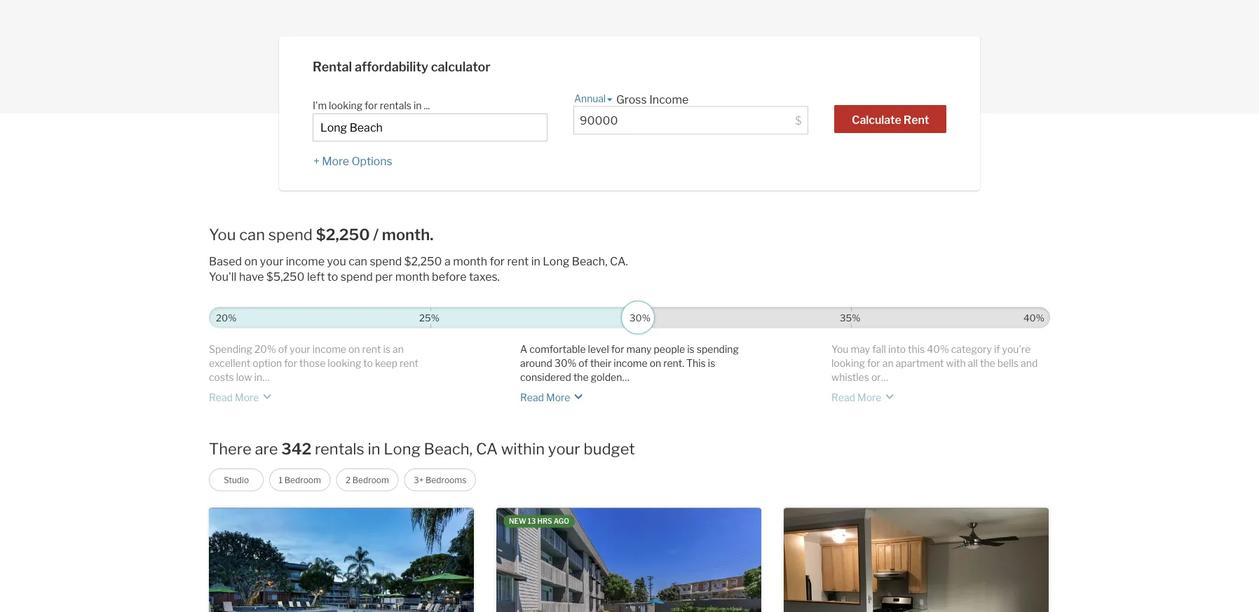 Task type: vqa. For each thing, say whether or not it's contained in the screenshot.
your to the left
yes



Task type: describe. For each thing, give the bounding box(es) containing it.
a comfortable level for many people is spending around 30% of their income on rent. this is considered the golden
[[520, 344, 739, 384]]

looking inside spending 20% of your income on rent is an excellent option for those looking to keep rent costs low in
[[328, 358, 361, 370]]

rent
[[904, 113, 929, 127]]

+
[[313, 155, 320, 168]]

1 vertical spatial long
[[384, 440, 421, 459]]

on inside based on your income you can spend $2,250 a month for rent in long beach, ca . you'll have $5,250 left to spend per month before taxes.
[[244, 255, 258, 268]]

calculate rent
[[852, 113, 929, 127]]

and
[[1021, 358, 1038, 370]]

budget
[[584, 440, 635, 459]]

are
[[255, 440, 278, 459]]

calculate rent button
[[834, 105, 946, 133]]

rental
[[313, 59, 352, 74]]

within
[[501, 440, 545, 459]]

more for you may fall into this 40% category if you're looking for an apartment with all the bells and whistles or
[[857, 392, 881, 404]]

read more link for whistles
[[831, 384, 898, 405]]

income inside a comfortable level for many people is spending around 30% of their income on rent. this is considered the golden
[[614, 358, 648, 370]]

new
[[509, 518, 526, 526]]

0 horizontal spatial $2,250
[[316, 225, 370, 244]]

the inside a comfortable level for many people is spending around 30% of their income on rent. this is considered the golden
[[573, 372, 589, 384]]

options
[[351, 155, 392, 168]]

more for a comfortable level for many people is spending around 30% of their income on rent. this is considered the golden
[[546, 392, 570, 404]]

if
[[994, 344, 1000, 356]]

bedrooms
[[425, 475, 466, 485]]

spending 20% of your income on rent is an excellent option for those looking to keep rent costs low in
[[209, 344, 419, 384]]

taxes.
[[469, 270, 500, 284]]

fall
[[872, 344, 886, 356]]

around
[[520, 358, 552, 370]]

per
[[375, 270, 393, 284]]

342
[[281, 440, 311, 459]]

long inside based on your income you can spend $2,250 a month for rent in long beach, ca . you'll have $5,250 left to spend per month before taxes.
[[543, 255, 570, 268]]

on inside spending 20% of your income on rent is an excellent option for those looking to keep rent costs low in
[[348, 344, 360, 356]]

read more link for the
[[520, 384, 587, 405]]

all
[[968, 358, 978, 370]]

2 horizontal spatial is
[[708, 358, 715, 370]]

rent inside based on your income you can spend $2,250 a month for rent in long beach, ca . you'll have $5,250 left to spend per month before taxes.
[[507, 255, 529, 268]]

bedroom for 2 bedroom
[[352, 475, 389, 485]]

golden
[[591, 372, 622, 384]]

this
[[908, 344, 925, 356]]

1 vertical spatial spend
[[370, 255, 402, 268]]

gross income
[[616, 93, 689, 106]]

0 horizontal spatial rent
[[362, 344, 381, 356]]

photo of 5025 e pacific coast hwy, long beach, ca 90804 image
[[496, 508, 761, 613]]

for down affordability
[[365, 100, 378, 111]]

2 bedroom
[[346, 475, 389, 485]]

calculator
[[431, 59, 491, 74]]

those
[[299, 358, 326, 370]]

you're
[[1002, 344, 1031, 356]]

0 horizontal spatial beach,
[[424, 440, 473, 459]]

income inside based on your income you can spend $2,250 a month for rent in long beach, ca . you'll have $5,250 left to spend per month before taxes.
[[286, 255, 325, 268]]

rent.
[[663, 358, 684, 370]]

of inside a comfortable level for many people is spending around 30% of their income on rent. this is considered the golden
[[579, 358, 588, 370]]

an inside spending 20% of your income on rent is an excellent option for those looking to keep rent costs low in
[[393, 344, 404, 356]]

an inside you may fall into this 40% category if you're looking for an apartment with all the bells and whistles or
[[882, 358, 894, 370]]

more for spending 20% of your income on rent is an excellent option for those looking to keep rent costs low in
[[235, 392, 259, 404]]

read more for low
[[209, 392, 259, 404]]

+ more options button
[[313, 155, 393, 168]]

calculate
[[852, 113, 901, 127]]

with
[[946, 358, 966, 370]]

rentals for 342
[[315, 440, 364, 459]]

of inside spending 20% of your income on rent is an excellent option for those looking to keep rent costs low in
[[278, 344, 288, 356]]

or
[[871, 372, 881, 384]]

on inside a comfortable level for many people is spending around 30% of their income on rent. this is considered the golden
[[650, 358, 661, 370]]

3+
[[414, 475, 424, 485]]

their
[[590, 358, 612, 370]]

rental affordability calculator
[[313, 59, 491, 74]]

month.
[[382, 225, 434, 244]]

1 bedroom
[[279, 475, 321, 485]]

gross
[[616, 93, 647, 106]]

you for you can spend $2,250 / month.
[[209, 225, 236, 244]]

2 vertical spatial rent
[[400, 358, 419, 370]]

studio
[[224, 475, 249, 485]]

looking inside you may fall into this 40% category if you're looking for an apartment with all the bells and whistles or
[[831, 358, 865, 370]]

2
[[346, 475, 351, 485]]

may
[[851, 344, 870, 356]]

category
[[951, 344, 992, 356]]

is inside spending 20% of your income on rent is an excellent option for those looking to keep rent costs low in
[[383, 344, 390, 356]]

hrs
[[537, 518, 552, 526]]

1
[[279, 475, 283, 485]]

income
[[649, 93, 689, 106]]

for inside based on your income you can spend $2,250 a month for rent in long beach, ca . you'll have $5,250 left to spend per month before taxes.
[[490, 255, 505, 268]]

City, neighborhood, or zip code search field
[[313, 114, 547, 142]]

… for in
[[262, 372, 270, 384]]

keep
[[375, 358, 398, 370]]

whistles
[[831, 372, 869, 384]]

option group containing studio
[[209, 460, 476, 492]]

option
[[253, 358, 282, 370]]

a
[[444, 255, 451, 268]]

spending
[[209, 344, 252, 356]]

excellent
[[209, 358, 250, 370]]

many
[[626, 344, 652, 356]]

spending
[[697, 344, 739, 356]]



Task type: locate. For each thing, give the bounding box(es) containing it.
+ more options
[[313, 155, 392, 168]]

read more link down low
[[209, 384, 276, 405]]

read for you may fall into this 40% category if you're looking for an apartment with all the bells and whistles or
[[831, 392, 855, 404]]

0 horizontal spatial read more
[[209, 392, 259, 404]]

1 … from the left
[[262, 372, 270, 384]]

for inside you may fall into this 40% category if you're looking for an apartment with all the bells and whistles or
[[867, 358, 880, 370]]

0 vertical spatial beach,
[[572, 255, 607, 268]]

0 horizontal spatial an
[[393, 344, 404, 356]]

1 vertical spatial to
[[363, 358, 373, 370]]

13
[[528, 518, 536, 526]]

i'm looking for rentals in ...
[[313, 100, 432, 111]]

3 read more link from the left
[[831, 384, 898, 405]]

0 horizontal spatial the
[[573, 372, 589, 384]]

looking up the whistles
[[831, 358, 865, 370]]

… for or
[[881, 372, 888, 384]]

is down spending
[[708, 358, 715, 370]]

0 vertical spatial the
[[980, 358, 995, 370]]

1 horizontal spatial the
[[980, 358, 995, 370]]

2 Bedroom radio
[[336, 469, 398, 492]]

beach, left .
[[572, 255, 607, 268]]

you for you may fall into this 40% category if you're looking for an apartment with all the bells and whistles or
[[831, 344, 849, 356]]

can inside based on your income you can spend $2,250 a month for rent in long beach, ca . you'll have $5,250 left to spend per month before taxes.
[[349, 255, 367, 268]]

annual button
[[573, 93, 606, 106]]

based on your income you can spend $2,250 a month for rent in long beach, ca . you'll have $5,250 left to spend per month before taxes.
[[209, 255, 628, 284]]

beach, up bedrooms
[[424, 440, 473, 459]]

income down many
[[614, 358, 648, 370]]

have
[[239, 270, 264, 284]]

of left their
[[579, 358, 588, 370]]

spend up the $5,250
[[268, 225, 313, 244]]

...
[[424, 100, 430, 111]]

rent
[[507, 255, 529, 268], [362, 344, 381, 356], [400, 358, 419, 370]]

2 vertical spatial income
[[614, 358, 648, 370]]

read down considered
[[520, 392, 544, 404]]

in inside based on your income you can spend $2,250 a month for rent in long beach, ca . you'll have $5,250 left to spend per month before taxes.
[[531, 255, 540, 268]]

/
[[373, 225, 379, 244]]

.
[[626, 255, 628, 268]]

you left may
[[831, 344, 849, 356]]

apartment
[[896, 358, 944, 370]]

to left keep
[[363, 358, 373, 370]]

Income before taxes text field
[[580, 114, 791, 128]]

for
[[365, 100, 378, 111], [490, 255, 505, 268], [611, 344, 624, 356], [284, 358, 297, 370], [867, 358, 880, 370]]

the down 30% on the left bottom of page
[[573, 372, 589, 384]]

1 horizontal spatial beach,
[[572, 255, 607, 268]]

Studio radio
[[209, 469, 264, 492]]

3 read more from the left
[[831, 392, 881, 404]]

affordability
[[355, 59, 428, 74]]

looking right those
[[328, 358, 361, 370]]

left
[[307, 270, 325, 284]]

you may fall into this 40% category if you're looking for an apartment with all the bells and whistles or
[[831, 344, 1038, 384]]

0 horizontal spatial month
[[395, 270, 429, 284]]

… down many
[[622, 372, 629, 384]]

0 vertical spatial an
[[393, 344, 404, 356]]

1 vertical spatial you
[[831, 344, 849, 356]]

spend
[[268, 225, 313, 244], [370, 255, 402, 268], [341, 270, 373, 284]]

1 vertical spatial income
[[312, 344, 346, 356]]

option group
[[209, 460, 476, 492]]

you inside you may fall into this 40% category if you're looking for an apartment with all the bells and whistles or
[[831, 344, 849, 356]]

to inside spending 20% of your income on rent is an excellent option for those looking to keep rent costs low in
[[363, 358, 373, 370]]

beach,
[[572, 255, 607, 268], [424, 440, 473, 459]]

for up or
[[867, 358, 880, 370]]

based
[[209, 255, 242, 268]]

$2,250 up 'you'
[[316, 225, 370, 244]]

read down the whistles
[[831, 392, 855, 404]]

1 horizontal spatial on
[[348, 344, 360, 356]]

income inside spending 20% of your income on rent is an excellent option for those looking to keep rent costs low in
[[312, 344, 346, 356]]

1 horizontal spatial ca
[[610, 255, 626, 268]]

to down 'you'
[[327, 270, 338, 284]]

bells
[[997, 358, 1019, 370]]

an
[[393, 344, 404, 356], [882, 358, 894, 370]]

1 horizontal spatial long
[[543, 255, 570, 268]]

read more down the whistles
[[831, 392, 881, 404]]

1 vertical spatial ca
[[476, 440, 498, 459]]

0 vertical spatial to
[[327, 270, 338, 284]]

0 horizontal spatial you
[[209, 225, 236, 244]]

ca inside based on your income you can spend $2,250 a month for rent in long beach, ca . you'll have $5,250 left to spend per month before taxes.
[[610, 255, 626, 268]]

your up the $5,250
[[260, 255, 283, 268]]

an down the fall
[[882, 358, 894, 370]]

new 13 hrs ago
[[509, 518, 569, 526]]

your inside spending 20% of your income on rent is an excellent option for those looking to keep rent costs low in
[[290, 344, 310, 356]]

1 read more link from the left
[[209, 384, 276, 405]]

1 bedroom from the left
[[284, 475, 321, 485]]

0 horizontal spatial long
[[384, 440, 421, 459]]

low
[[236, 372, 252, 384]]

read more
[[209, 392, 259, 404], [520, 392, 570, 404], [831, 392, 881, 404]]

1 read more from the left
[[209, 392, 259, 404]]

read more down low
[[209, 392, 259, 404]]

i'm
[[313, 100, 327, 111]]

is
[[383, 344, 390, 356], [687, 344, 695, 356], [708, 358, 715, 370]]

you
[[209, 225, 236, 244], [831, 344, 849, 356]]

2 read more from the left
[[520, 392, 570, 404]]

photo of 626 chestnut ave #11, long beach, ca 90802 image
[[784, 508, 1049, 613]]

month right "per"
[[395, 270, 429, 284]]

1 Bedroom radio
[[269, 469, 330, 492]]

0 vertical spatial $2,250
[[316, 225, 370, 244]]

2 horizontal spatial rent
[[507, 255, 529, 268]]

photo of 333 1st st, seal beach, ca 90740 image
[[209, 508, 474, 613]]

you'll
[[209, 270, 237, 284]]

0 horizontal spatial on
[[244, 255, 258, 268]]

1 horizontal spatial read
[[520, 392, 544, 404]]

1 horizontal spatial read more link
[[520, 384, 587, 405]]

into
[[888, 344, 906, 356]]

bedroom inside option
[[284, 475, 321, 485]]

0 vertical spatial month
[[453, 255, 487, 268]]

read more link down considered
[[520, 384, 587, 405]]

2 read from the left
[[520, 392, 544, 404]]

1 horizontal spatial to
[[363, 358, 373, 370]]

read more down considered
[[520, 392, 570, 404]]

before
[[432, 270, 467, 284]]

40%
[[927, 344, 949, 356]]

rentals for for
[[380, 100, 411, 111]]

looking
[[329, 100, 362, 111], [328, 358, 361, 370], [831, 358, 865, 370]]

1 vertical spatial of
[[579, 358, 588, 370]]

$2,250 left a
[[404, 255, 442, 268]]

1 vertical spatial on
[[348, 344, 360, 356]]

2 horizontal spatial read
[[831, 392, 855, 404]]

0 vertical spatial ca
[[610, 255, 626, 268]]

read more link
[[209, 384, 276, 405], [520, 384, 587, 405], [831, 384, 898, 405]]

3+ Bedrooms radio
[[404, 469, 476, 492]]

0 vertical spatial rentals
[[380, 100, 411, 111]]

1 vertical spatial your
[[290, 344, 310, 356]]

you up based on the left of the page
[[209, 225, 236, 244]]

1 vertical spatial beach,
[[424, 440, 473, 459]]

you can spend $2,250 / month.
[[209, 225, 434, 244]]

0 horizontal spatial rentals
[[315, 440, 364, 459]]

2 horizontal spatial …
[[881, 372, 888, 384]]

read more for the
[[520, 392, 570, 404]]

… down option
[[262, 372, 270, 384]]

for left those
[[284, 358, 297, 370]]

2 horizontal spatial on
[[650, 358, 661, 370]]

0 vertical spatial your
[[260, 255, 283, 268]]

0 horizontal spatial read
[[209, 392, 233, 404]]

comfortable
[[529, 344, 586, 356]]

1 read from the left
[[209, 392, 233, 404]]

0 horizontal spatial ca
[[476, 440, 498, 459]]

1 vertical spatial an
[[882, 358, 894, 370]]

0 vertical spatial income
[[286, 255, 325, 268]]

20%
[[254, 344, 276, 356]]

2 … from the left
[[622, 372, 629, 384]]

your up those
[[290, 344, 310, 356]]

in inside spending 20% of your income on rent is an excellent option for those looking to keep rent costs low in
[[254, 372, 262, 384]]

0 horizontal spatial can
[[239, 225, 265, 244]]

you
[[327, 255, 346, 268]]

rentals up 2
[[315, 440, 364, 459]]

the inside you may fall into this 40% category if you're looking for an apartment with all the bells and whistles or
[[980, 358, 995, 370]]

30%
[[554, 358, 576, 370]]

the right all
[[980, 358, 995, 370]]

0 horizontal spatial of
[[278, 344, 288, 356]]

long
[[543, 255, 570, 268], [384, 440, 421, 459]]

0 horizontal spatial is
[[383, 344, 390, 356]]

1 horizontal spatial month
[[453, 255, 487, 268]]

1 vertical spatial month
[[395, 270, 429, 284]]

1 vertical spatial $2,250
[[404, 255, 442, 268]]

read more link for low
[[209, 384, 276, 405]]

can up based on the left of the page
[[239, 225, 265, 244]]

for right level in the left of the page
[[611, 344, 624, 356]]

$5,250
[[266, 270, 305, 284]]

your inside based on your income you can spend $2,250 a month for rent in long beach, ca . you'll have $5,250 left to spend per month before taxes.
[[260, 255, 283, 268]]

people
[[654, 344, 685, 356]]

to
[[327, 270, 338, 284], [363, 358, 373, 370]]

rentals left "..."
[[380, 100, 411, 111]]

annual
[[574, 93, 606, 105]]

your right within
[[548, 440, 580, 459]]

$2,250
[[316, 225, 370, 244], [404, 255, 442, 268]]

income up those
[[312, 344, 346, 356]]

2 vertical spatial on
[[650, 358, 661, 370]]

costs
[[209, 372, 234, 384]]

3+ bedrooms
[[414, 475, 466, 485]]

income up left at the top of the page
[[286, 255, 325, 268]]

2 horizontal spatial read more link
[[831, 384, 898, 405]]

bedroom right 1
[[284, 475, 321, 485]]

1 horizontal spatial rent
[[400, 358, 419, 370]]

ca
[[610, 255, 626, 268], [476, 440, 498, 459]]

the
[[980, 358, 995, 370], [573, 372, 589, 384]]

0 vertical spatial you
[[209, 225, 236, 244]]

1 horizontal spatial your
[[290, 344, 310, 356]]

your
[[260, 255, 283, 268], [290, 344, 310, 356], [548, 440, 580, 459]]

2 horizontal spatial read more
[[831, 392, 881, 404]]

a
[[520, 344, 527, 356]]

more down or
[[857, 392, 881, 404]]

read down costs
[[209, 392, 233, 404]]

can
[[239, 225, 265, 244], [349, 255, 367, 268]]

0 vertical spatial long
[[543, 255, 570, 268]]

None range field
[[209, 307, 1050, 325]]

spend down 'you'
[[341, 270, 373, 284]]

1 horizontal spatial you
[[831, 344, 849, 356]]

0 vertical spatial on
[[244, 255, 258, 268]]

1 horizontal spatial $2,250
[[404, 255, 442, 268]]

can right 'you'
[[349, 255, 367, 268]]

1 horizontal spatial …
[[622, 372, 629, 384]]

1 vertical spatial rentals
[[315, 440, 364, 459]]

read more for whistles
[[831, 392, 881, 404]]

rentals
[[380, 100, 411, 111], [315, 440, 364, 459]]

spend up "per"
[[370, 255, 402, 268]]

more down low
[[235, 392, 259, 404]]

2 read more link from the left
[[520, 384, 587, 405]]

0 vertical spatial rent
[[507, 255, 529, 268]]

… for golden
[[622, 372, 629, 384]]

is up this
[[687, 344, 695, 356]]

3 … from the left
[[881, 372, 888, 384]]

more
[[322, 155, 349, 168], [235, 392, 259, 404], [546, 392, 570, 404], [857, 392, 881, 404]]

read
[[209, 392, 233, 404], [520, 392, 544, 404], [831, 392, 855, 404]]

level
[[588, 344, 609, 356]]

1 vertical spatial rent
[[362, 344, 381, 356]]

there are 342 rentals in long beach, ca within your budget
[[209, 440, 635, 459]]

looking right i'm
[[329, 100, 362, 111]]

1 horizontal spatial is
[[687, 344, 695, 356]]

2 bedroom from the left
[[352, 475, 389, 485]]

considered
[[520, 372, 571, 384]]

…
[[262, 372, 270, 384], [622, 372, 629, 384], [881, 372, 888, 384]]

beach, inside based on your income you can spend $2,250 a month for rent in long beach, ca . you'll have $5,250 left to spend per month before taxes.
[[572, 255, 607, 268]]

0 horizontal spatial bedroom
[[284, 475, 321, 485]]

read more link down or
[[831, 384, 898, 405]]

1 horizontal spatial bedroom
[[352, 475, 389, 485]]

1 horizontal spatial read more
[[520, 392, 570, 404]]

this
[[686, 358, 706, 370]]

0 horizontal spatial read more link
[[209, 384, 276, 405]]

of
[[278, 344, 288, 356], [579, 358, 588, 370]]

1 vertical spatial can
[[349, 255, 367, 268]]

of right the 20%
[[278, 344, 288, 356]]

more right +
[[322, 155, 349, 168]]

is up keep
[[383, 344, 390, 356]]

0 horizontal spatial to
[[327, 270, 338, 284]]

ago
[[554, 518, 569, 526]]

$2,250 inside based on your income you can spend $2,250 a month for rent in long beach, ca . you'll have $5,250 left to spend per month before taxes.
[[404, 255, 442, 268]]

0 vertical spatial can
[[239, 225, 265, 244]]

an up keep
[[393, 344, 404, 356]]

bedroom for 1 bedroom
[[284, 475, 321, 485]]

1 horizontal spatial of
[[579, 358, 588, 370]]

1 horizontal spatial rentals
[[380, 100, 411, 111]]

0 vertical spatial spend
[[268, 225, 313, 244]]

1 vertical spatial the
[[573, 372, 589, 384]]

more down considered
[[546, 392, 570, 404]]

income
[[286, 255, 325, 268], [312, 344, 346, 356], [614, 358, 648, 370]]

1 horizontal spatial can
[[349, 255, 367, 268]]

0 horizontal spatial your
[[260, 255, 283, 268]]

2 horizontal spatial your
[[548, 440, 580, 459]]

1 horizontal spatial an
[[882, 358, 894, 370]]

bedroom inside radio
[[352, 475, 389, 485]]

2 vertical spatial your
[[548, 440, 580, 459]]

read for a comfortable level for many people is spending around 30% of their income on rent. this is considered the golden
[[520, 392, 544, 404]]

for inside a comfortable level for many people is spending around 30% of their income on rent. this is considered the golden
[[611, 344, 624, 356]]

there
[[209, 440, 251, 459]]

3 read from the left
[[831, 392, 855, 404]]

0 vertical spatial of
[[278, 344, 288, 356]]

$
[[795, 114, 802, 128]]

month up taxes.
[[453, 255, 487, 268]]

for up taxes.
[[490, 255, 505, 268]]

for inside spending 20% of your income on rent is an excellent option for those looking to keep rent costs low in
[[284, 358, 297, 370]]

2 vertical spatial spend
[[341, 270, 373, 284]]

in
[[414, 100, 422, 111], [531, 255, 540, 268], [254, 372, 262, 384], [368, 440, 380, 459]]

bedroom right 2
[[352, 475, 389, 485]]

0 horizontal spatial …
[[262, 372, 270, 384]]

to inside based on your income you can spend $2,250 a month for rent in long beach, ca . you'll have $5,250 left to spend per month before taxes.
[[327, 270, 338, 284]]

read for spending 20% of your income on rent is an excellent option for those looking to keep rent costs low in
[[209, 392, 233, 404]]

… down the fall
[[881, 372, 888, 384]]



